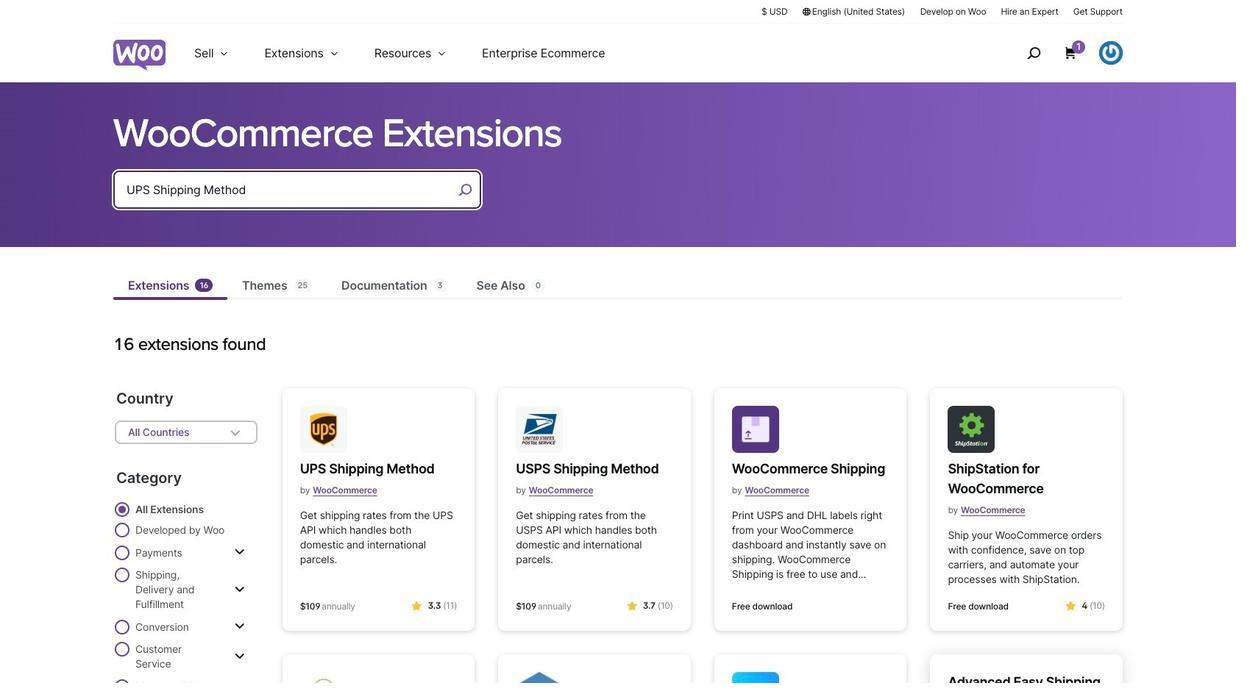 Task type: locate. For each thing, give the bounding box(es) containing it.
show subcategories image
[[235, 547, 245, 559], [235, 584, 245, 596]]

0 vertical spatial show subcategories image
[[235, 621, 245, 633]]

1 show subcategories image from the top
[[235, 621, 245, 633]]

1 vertical spatial show subcategories image
[[235, 651, 245, 663]]

show subcategories image
[[235, 621, 245, 633], [235, 651, 245, 663]]

service navigation menu element
[[996, 29, 1123, 77]]

2 show subcategories image from the top
[[235, 651, 245, 663]]

angle down image
[[226, 424, 244, 442]]

None search field
[[113, 171, 481, 227]]

0 vertical spatial show subcategories image
[[235, 547, 245, 559]]

1 vertical spatial show subcategories image
[[235, 584, 245, 596]]

1 show subcategories image from the top
[[235, 547, 245, 559]]

search image
[[1022, 41, 1046, 65]]

open account menu image
[[1099, 41, 1123, 65]]

Search extensions search field
[[127, 180, 453, 200]]



Task type: describe. For each thing, give the bounding box(es) containing it.
2 show subcategories image from the top
[[235, 584, 245, 596]]

Filter countries field
[[115, 421, 257, 444]]



Task type: vqa. For each thing, say whether or not it's contained in the screenshot.
Find extensions, themes, guides, and more… search field
no



